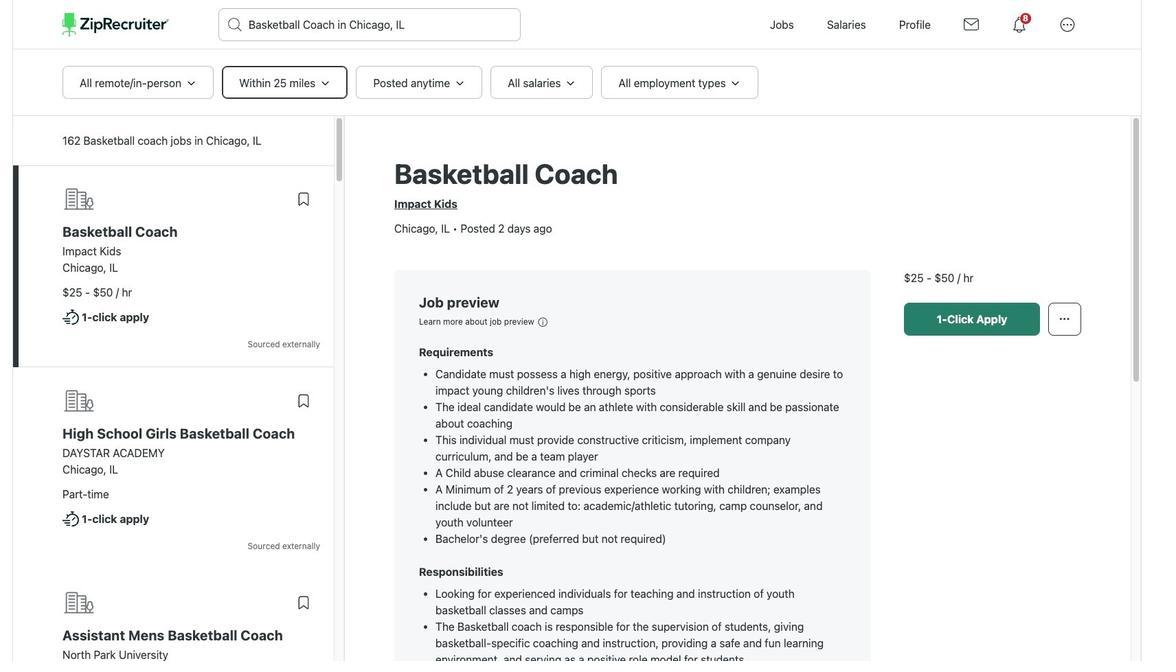 Task type: describe. For each thing, give the bounding box(es) containing it.
Search job title or keyword search field
[[219, 9, 520, 41]]

menu image
[[1052, 9, 1084, 41]]

high school girls basketball coach element
[[63, 426, 320, 443]]

save job for later image for high school girls basketball coach element
[[295, 393, 312, 410]]

ziprecruiter image
[[63, 13, 169, 36]]

assistant mens basketball coach element
[[63, 628, 320, 645]]

save job for later image
[[295, 191, 312, 208]]



Task type: locate. For each thing, give the bounding box(es) containing it.
2 save job for later image from the top
[[295, 595, 312, 612]]

1 save job for later image from the top
[[295, 393, 312, 410]]

0 vertical spatial save job for later image
[[295, 393, 312, 410]]

save job for later image
[[295, 393, 312, 410], [295, 595, 312, 612]]

1 vertical spatial save job for later image
[[295, 595, 312, 612]]

save job for later image for assistant mens basketball coach element
[[295, 595, 312, 612]]

main element
[[63, 0, 1092, 49]]

basketball coach element
[[63, 224, 320, 241]]



Task type: vqa. For each thing, say whether or not it's contained in the screenshot.
1.
no



